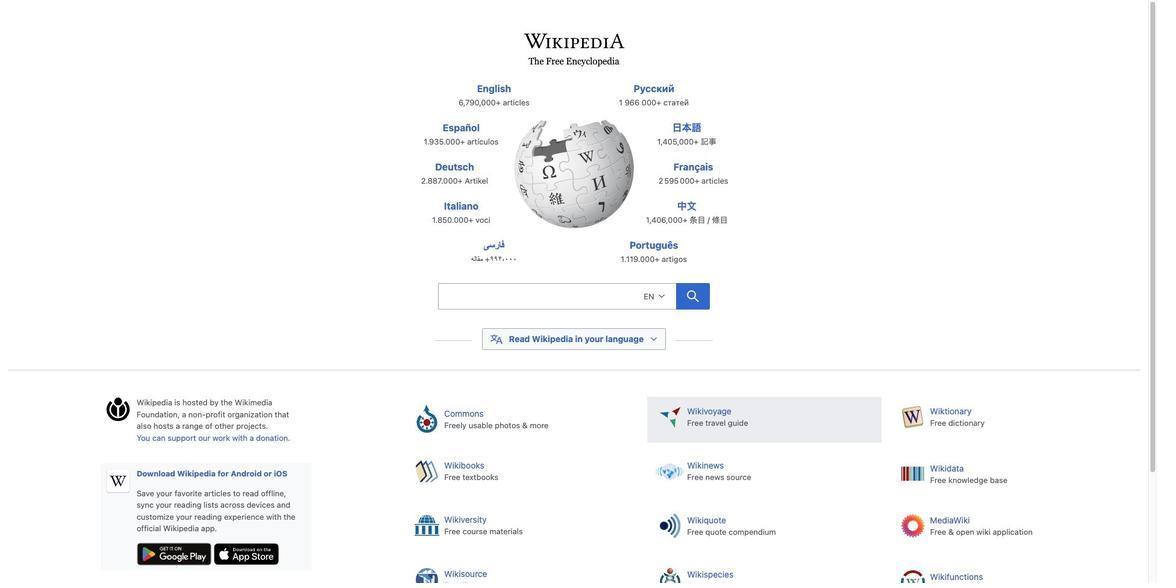 Task type: describe. For each thing, give the bounding box(es) containing it.
other projects element
[[404, 397, 1140, 583]]



Task type: locate. For each thing, give the bounding box(es) containing it.
None search field
[[438, 283, 676, 310]]

None search field
[[411, 280, 737, 317]]

top languages element
[[408, 81, 740, 277]]



